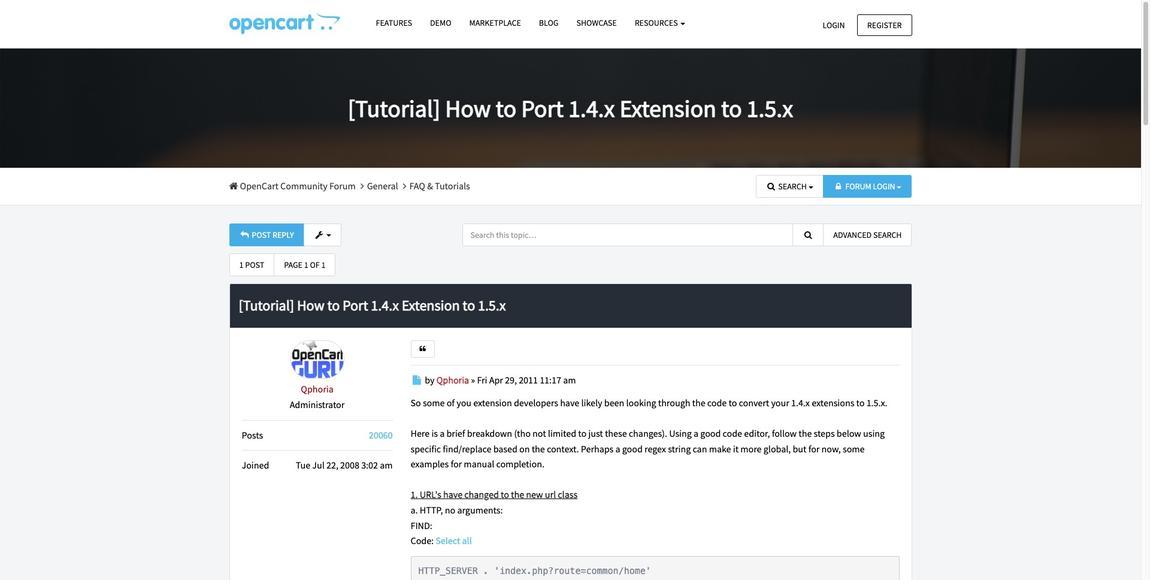 Task type: vqa. For each thing, say whether or not it's contained in the screenshot.
1. URL's have changed to the new url class a. HTTP, no arguments: FIND:
yes



Task type: describe. For each thing, give the bounding box(es) containing it.
general link
[[367, 180, 398, 192]]

page
[[284, 259, 303, 270]]

using
[[864, 427, 885, 439]]

22,
[[327, 459, 339, 471]]

forum login
[[846, 181, 896, 192]]

just
[[589, 427, 603, 439]]

qphoria inside the qphoria administrator
[[301, 383, 334, 395]]

advanced search
[[834, 229, 902, 240]]

opencart
[[240, 180, 279, 192]]

have inside 1. url's have changed to the new url class a. http, no arguments: find:
[[443, 489, 463, 501]]

11:17
[[540, 374, 562, 386]]

here is a brief breakdown (tho not limited to just these changes). using a good code editor, follow the steps below using specific find/replace based on the context. perhaps a good regex string can make it more global, but for now, some examples for manual completion.
[[411, 427, 885, 470]]

brief
[[447, 427, 465, 439]]

code inside here is a brief breakdown (tho not limited to just these changes). using a good code editor, follow the steps below using specific find/replace based on the context. perhaps a good regex string can make it more global, but for now, some examples for manual completion.
[[723, 427, 743, 439]]

1 vertical spatial for
[[451, 458, 462, 470]]

editor,
[[744, 427, 770, 439]]

examples
[[411, 458, 449, 470]]

on
[[520, 443, 530, 455]]

below
[[837, 427, 862, 439]]

here
[[411, 427, 430, 439]]

http,
[[420, 504, 443, 516]]

faq
[[410, 180, 425, 192]]

can
[[693, 443, 707, 455]]

now,
[[822, 443, 841, 455]]

showcase
[[577, 17, 617, 28]]

blog
[[539, 17, 559, 28]]

page 1 of 1
[[284, 259, 326, 270]]

general
[[367, 180, 398, 192]]

search button
[[756, 175, 824, 198]]

joined
[[242, 459, 269, 471]]

(tho
[[514, 427, 531, 439]]

more
[[741, 443, 762, 455]]

resources link
[[626, 13, 695, 34]]

arguments:
[[458, 504, 503, 516]]

administrator
[[290, 399, 345, 410]]

changed
[[465, 489, 499, 501]]

1. url's have changed to the new url class a. http, no arguments: find:
[[411, 489, 578, 531]]

jul
[[312, 459, 325, 471]]

register link
[[857, 14, 912, 36]]

home image
[[229, 181, 238, 191]]

2008
[[340, 459, 360, 471]]

a.
[[411, 504, 418, 516]]

perhaps
[[581, 443, 614, 455]]

search
[[779, 181, 807, 192]]

0 horizontal spatial qphoria link
[[301, 383, 334, 395]]

1 vertical spatial [tutorial] how to port 1.4.x extension to 1.5.x
[[239, 296, 506, 315]]

1 horizontal spatial have
[[560, 397, 580, 409]]

so some of you extension developers have likely been looking through the code to convert your 1.4.x extensions to 1.5.x.
[[411, 397, 888, 409]]

search
[[874, 229, 902, 240]]

0 horizontal spatial how
[[297, 296, 325, 315]]

extensions
[[812, 397, 855, 409]]

convert
[[739, 397, 770, 409]]

search image
[[803, 230, 814, 239]]

class
[[558, 489, 578, 501]]

features link
[[367, 13, 421, 34]]

code: select all
[[411, 535, 472, 547]]

some inside here is a brief breakdown (tho not limited to just these changes). using a good code editor, follow the steps below using specific find/replace based on the context. perhaps a good regex string can make it more global, but for now, some examples for manual completion.
[[843, 443, 865, 455]]

so
[[411, 397, 421, 409]]

new
[[526, 489, 543, 501]]

to inside here is a brief breakdown (tho not limited to just these changes). using a good code editor, follow the steps below using specific find/replace based on the context. perhaps a good regex string can make it more global, but for now, some examples for manual completion.
[[578, 427, 587, 439]]

developers
[[514, 397, 559, 409]]

http_server . 'index.php?route=common/home'
[[419, 566, 657, 577]]

post
[[252, 229, 271, 240]]

3:02
[[361, 459, 378, 471]]

demo link
[[421, 13, 461, 34]]

but
[[793, 443, 807, 455]]

breakdown
[[467, 427, 512, 439]]

is
[[432, 427, 438, 439]]

1 vertical spatial good
[[623, 443, 643, 455]]

changes).
[[629, 427, 668, 439]]

reply with quote image
[[419, 346, 427, 352]]

by qphoria » fri apr 29, 2011 11:17 am
[[425, 374, 576, 386]]

by
[[425, 374, 435, 386]]

marketplace link
[[461, 13, 530, 34]]

likely
[[582, 397, 603, 409]]

reply image
[[239, 230, 250, 239]]

select
[[436, 535, 460, 547]]

no
[[445, 504, 456, 516]]

demo
[[430, 17, 452, 28]]

to inside 1. url's have changed to the new url class a. http, no arguments: find:
[[501, 489, 509, 501]]

login link
[[813, 14, 856, 36]]

of for some
[[447, 397, 455, 409]]

apr
[[489, 374, 503, 386]]

0 horizontal spatial port
[[343, 296, 368, 315]]

based
[[494, 443, 518, 455]]

tutorials
[[435, 180, 470, 192]]

1 horizontal spatial extension
[[620, 94, 717, 124]]

string
[[668, 443, 691, 455]]

these
[[605, 427, 627, 439]]

login inside dropdown button
[[874, 181, 896, 192]]

opencart community forum link
[[229, 180, 356, 192]]

0 vertical spatial some
[[423, 397, 445, 409]]

find/replace
[[443, 443, 492, 455]]

url
[[545, 489, 556, 501]]

register
[[868, 19, 902, 30]]

advanced search link
[[824, 223, 912, 246]]

faq & tutorials
[[410, 180, 470, 192]]

all
[[462, 535, 472, 547]]



Task type: locate. For each thing, give the bounding box(es) containing it.
2 horizontal spatial 1
[[322, 259, 326, 270]]

showcase link
[[568, 13, 626, 34]]

of right page at the top left of page
[[310, 259, 320, 270]]

of left you
[[447, 397, 455, 409]]

the inside 1. url's have changed to the new url class a. http, no arguments: find:
[[511, 489, 524, 501]]

good down the changes).
[[623, 443, 643, 455]]

0 horizontal spatial 1.5.x
[[478, 296, 506, 315]]

features
[[376, 17, 412, 28]]

1 horizontal spatial 1.4.x
[[569, 94, 615, 124]]

2 horizontal spatial 1.4.x
[[792, 397, 810, 409]]

posts
[[242, 429, 263, 441]]

1 vertical spatial [tutorial]
[[239, 296, 294, 315]]

you
[[457, 397, 472, 409]]

0 horizontal spatial 1.4.x
[[371, 296, 399, 315]]

the
[[693, 397, 706, 409], [799, 427, 812, 439], [532, 443, 545, 455], [511, 489, 524, 501]]

using
[[670, 427, 692, 439]]

1 vertical spatial extension
[[402, 296, 460, 315]]

am
[[563, 374, 576, 386], [380, 459, 393, 471]]

1 horizontal spatial of
[[447, 397, 455, 409]]

lock image
[[833, 182, 844, 191]]

1.5.x.
[[867, 397, 888, 409]]

0 horizontal spatial a
[[440, 427, 445, 439]]

[tutorial] how to port 1.4.x extension to 1.5.x link
[[239, 296, 506, 315]]

specific
[[411, 443, 441, 455]]

the right 'through'
[[693, 397, 706, 409]]

qphoria administrator
[[290, 383, 345, 410]]

1 horizontal spatial a
[[616, 443, 621, 455]]

1 horizontal spatial port
[[521, 94, 564, 124]]

0 horizontal spatial good
[[623, 443, 643, 455]]

1 vertical spatial 1.4.x
[[371, 296, 399, 315]]

qphoria link up the administrator
[[301, 383, 334, 395]]

1 horizontal spatial qphoria link
[[437, 374, 469, 386]]

1
[[239, 259, 244, 270], [304, 259, 308, 270], [322, 259, 326, 270]]

0 horizontal spatial have
[[443, 489, 463, 501]]

user avatar image
[[290, 341, 344, 379]]

1 horizontal spatial some
[[843, 443, 865, 455]]

good up make at the bottom right of the page
[[701, 427, 721, 439]]

forum right community
[[330, 180, 356, 192]]

to
[[496, 94, 517, 124], [722, 94, 742, 124], [328, 296, 340, 315], [463, 296, 475, 315], [729, 397, 737, 409], [857, 397, 865, 409], [578, 427, 587, 439], [501, 489, 509, 501]]

1 horizontal spatial good
[[701, 427, 721, 439]]

forum
[[330, 180, 356, 192], [846, 181, 872, 192]]

qphoria link left »
[[437, 374, 469, 386]]

0 horizontal spatial qphoria
[[301, 383, 334, 395]]

find:
[[411, 519, 433, 531]]

1 horizontal spatial forum
[[846, 181, 872, 192]]

steps
[[814, 427, 835, 439]]

0 horizontal spatial login
[[823, 19, 845, 30]]

1 post
[[239, 259, 264, 270]]

for right but
[[809, 443, 820, 455]]

2 horizontal spatial a
[[694, 427, 699, 439]]

0 vertical spatial port
[[521, 94, 564, 124]]

1 vertical spatial port
[[343, 296, 368, 315]]

1 horizontal spatial for
[[809, 443, 820, 455]]

forum login button
[[823, 175, 912, 198]]

search image
[[766, 182, 777, 191]]

resources
[[635, 17, 680, 28]]

login right 'lock' image
[[874, 181, 896, 192]]

the left new
[[511, 489, 524, 501]]

reply
[[273, 229, 294, 240]]

community
[[281, 180, 328, 192]]

0 vertical spatial am
[[563, 374, 576, 386]]

»
[[471, 374, 475, 386]]

0 vertical spatial how
[[445, 94, 491, 124]]

have up no
[[443, 489, 463, 501]]

0 horizontal spatial for
[[451, 458, 462, 470]]

some
[[423, 397, 445, 409], [843, 443, 865, 455]]

how
[[445, 94, 491, 124], [297, 296, 325, 315]]

3 1 from the left
[[322, 259, 326, 270]]

1 horizontal spatial am
[[563, 374, 576, 386]]

of for 1
[[310, 259, 320, 270]]

1 vertical spatial am
[[380, 459, 393, 471]]

0 vertical spatial [tutorial] how to port 1.4.x extension to 1.5.x
[[348, 94, 794, 124]]

url's
[[420, 489, 442, 501]]

global,
[[764, 443, 791, 455]]

of
[[310, 259, 320, 270], [447, 397, 455, 409]]

code:
[[411, 535, 434, 547]]

for
[[809, 443, 820, 455], [451, 458, 462, 470]]

qphoria up the administrator
[[301, 383, 334, 395]]

opencart community forum
[[238, 180, 356, 192]]

a right using
[[694, 427, 699, 439]]

1 vertical spatial of
[[447, 397, 455, 409]]

code left convert
[[708, 397, 727, 409]]

1.4.x
[[569, 94, 615, 124], [371, 296, 399, 315], [792, 397, 810, 409]]

a right is
[[440, 427, 445, 439]]

for down the find/replace
[[451, 458, 462, 470]]

looking
[[627, 397, 657, 409]]

your
[[772, 397, 790, 409]]

1 horizontal spatial login
[[874, 181, 896, 192]]

0 vertical spatial [tutorial]
[[348, 94, 441, 124]]

tue jul 22, 2008 3:02 am
[[296, 459, 393, 471]]

extension
[[620, 94, 717, 124], [402, 296, 460, 315]]

29,
[[505, 374, 517, 386]]

completion.
[[497, 458, 545, 470]]

0 vertical spatial for
[[809, 443, 820, 455]]

0 vertical spatial 1.5.x
[[747, 94, 794, 124]]

Advanced search search field
[[454, 223, 921, 246]]

through
[[658, 397, 691, 409]]

login left register
[[823, 19, 845, 30]]

it
[[733, 443, 739, 455]]

post
[[245, 259, 264, 270]]

qphoria link
[[437, 374, 469, 386], [301, 383, 334, 395]]

post image
[[411, 375, 423, 385]]

advanced
[[834, 229, 872, 240]]

code up it
[[723, 427, 743, 439]]

port
[[521, 94, 564, 124], [343, 296, 368, 315]]

20060 link
[[369, 429, 393, 441]]

2 vertical spatial 1.4.x
[[792, 397, 810, 409]]

0 vertical spatial login
[[823, 19, 845, 30]]

1 horizontal spatial 1
[[304, 259, 308, 270]]

qphoria left »
[[437, 374, 469, 386]]

forum inside forum login dropdown button
[[846, 181, 872, 192]]

0 horizontal spatial some
[[423, 397, 445, 409]]

1 vertical spatial how
[[297, 296, 325, 315]]

tue
[[296, 459, 311, 471]]

not
[[533, 427, 546, 439]]

1 vertical spatial 1.5.x
[[478, 296, 506, 315]]

0 vertical spatial have
[[560, 397, 580, 409]]

0 vertical spatial of
[[310, 259, 320, 270]]

0 horizontal spatial am
[[380, 459, 393, 471]]

the right on
[[532, 443, 545, 455]]

some right so
[[423, 397, 445, 409]]

some down "below"
[[843, 443, 865, 455]]

context.
[[547, 443, 579, 455]]

0 vertical spatial good
[[701, 427, 721, 439]]

marketplace
[[470, 17, 521, 28]]

1 1 from the left
[[239, 259, 244, 270]]

Search this topic… text field
[[463, 223, 794, 246]]

forum right 'lock' image
[[846, 181, 872, 192]]

a down these
[[616, 443, 621, 455]]

0 vertical spatial code
[[708, 397, 727, 409]]

blog link
[[530, 13, 568, 34]]

have
[[560, 397, 580, 409], [443, 489, 463, 501]]

wrench image
[[314, 230, 325, 239]]

follow
[[772, 427, 797, 439]]

0 horizontal spatial extension
[[402, 296, 460, 315]]

am right 3:02
[[380, 459, 393, 471]]

1 vertical spatial have
[[443, 489, 463, 501]]

2 1 from the left
[[304, 259, 308, 270]]

0 horizontal spatial forum
[[330, 180, 356, 192]]

faq & tutorials link
[[410, 180, 470, 192]]

limited
[[548, 427, 577, 439]]

select all link
[[436, 535, 472, 547]]

1 vertical spatial login
[[874, 181, 896, 192]]

1 vertical spatial some
[[843, 443, 865, 455]]

have left likely
[[560, 397, 580, 409]]

1 horizontal spatial qphoria
[[437, 374, 469, 386]]

1 vertical spatial code
[[723, 427, 743, 439]]

0 horizontal spatial [tutorial]
[[239, 296, 294, 315]]

am right 11:17
[[563, 374, 576, 386]]

1 horizontal spatial [tutorial]
[[348, 94, 441, 124]]

0 vertical spatial extension
[[620, 94, 717, 124]]

[tutorial]
[[348, 94, 441, 124], [239, 296, 294, 315]]

20060
[[369, 429, 393, 441]]

manual
[[464, 458, 495, 470]]

0 horizontal spatial of
[[310, 259, 320, 270]]

the up but
[[799, 427, 812, 439]]

1 horizontal spatial how
[[445, 94, 491, 124]]

regex
[[645, 443, 666, 455]]

0 vertical spatial 1.4.x
[[569, 94, 615, 124]]

&
[[427, 180, 433, 192]]

post reply
[[250, 229, 294, 240]]

0 horizontal spatial 1
[[239, 259, 244, 270]]

1 horizontal spatial 1.5.x
[[747, 94, 794, 124]]

post reply group
[[229, 223, 341, 246]]



